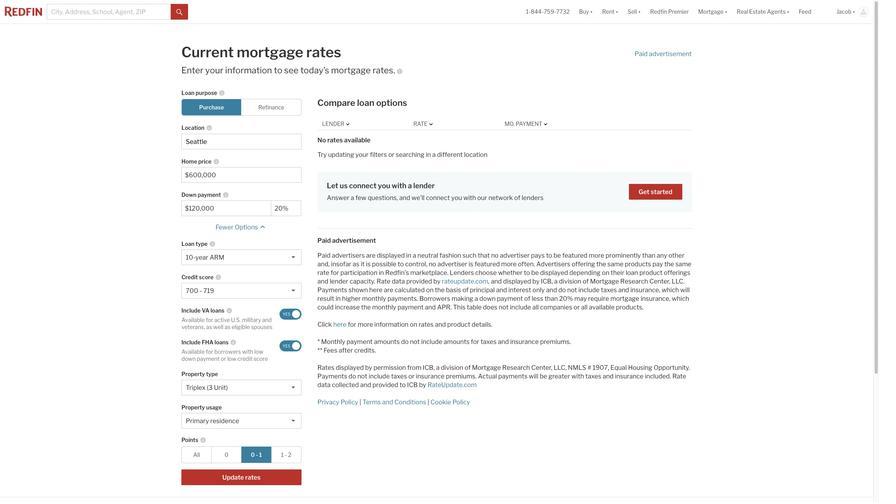 Task type: locate. For each thing, give the bounding box(es) containing it.
1 horizontal spatial score
[[254, 356, 268, 362]]

property up primary
[[181, 405, 205, 411]]

research
[[620, 278, 648, 286], [502, 364, 530, 372]]

we'll
[[412, 194, 425, 202]]

opportunity.
[[654, 364, 690, 372]]

4 ▾ from the left
[[725, 8, 727, 15]]

loans
[[211, 308, 224, 314], [215, 339, 229, 346]]

are inside the ', and displayed by icb, a division of mortgage research center, llc. payments shown here are calculated on the basis of principal and interest only and do not include taxes and insurance, which will result in higher monthly payments. borrowers making a down payment of less than 20% may require mortgage insurance, which could increase the monthly payment and apr. this table does not include all companies or all available products.'
[[384, 287, 393, 294]]

or
[[388, 151, 394, 158], [574, 304, 580, 311], [221, 356, 226, 362], [408, 373, 415, 381]]

collected
[[332, 382, 359, 389]]

as
[[353, 261, 359, 268], [206, 324, 212, 331], [225, 324, 230, 331]]

include down permission
[[369, 373, 390, 381]]

with up 'credit' in the bottom left of the page
[[242, 349, 253, 355]]

provided inside paid advertisers are displayed in a neutral fashion such that no advertiser pays to be featured more prominently than any other and, insofar as it is possible to control, no advertiser is featured more often. advertisers offering the same products pay the same rate for participation in redfin's marketplace. lenders choose whether to be displayed depending on their loan product offerings and lender capacity. rate data provided by
[[406, 278, 432, 286]]

0 horizontal spatial is
[[366, 261, 371, 268]]

0 vertical spatial product
[[639, 269, 663, 277]]

and up terms
[[360, 382, 371, 389]]

option group containing all
[[181, 447, 301, 464]]

1 horizontal spatial than
[[642, 252, 655, 260]]

fees
[[324, 347, 337, 355]]

1 horizontal spatial icb,
[[541, 278, 553, 286]]

2 payments from the top
[[317, 373, 347, 381]]

option group up state, city, county, zip search field
[[181, 99, 301, 116]]

loans up active
[[211, 308, 224, 314]]

1 available from the top
[[181, 317, 205, 324]]

0 - 1
[[251, 452, 262, 459]]

0 vertical spatial will
[[680, 287, 690, 294]]

0 up update on the left of the page
[[225, 452, 228, 459]]

1 vertical spatial include
[[181, 339, 201, 346]]

rate inside paid advertisers are displayed in a neutral fashion such that no advertiser pays to be featured more prominently than any other and, insofar as it is possible to control, no advertiser is featured more often. advertisers offering the same products pay the same rate for participation in redfin's marketplace. lenders choose whether to be displayed depending on their loan product offerings and lender capacity. rate data provided by
[[377, 278, 390, 286]]

and right only
[[546, 287, 557, 294]]

low down spouses
[[254, 349, 263, 355]]

2 policy from the left
[[453, 399, 470, 406]]

0 horizontal spatial paid advertisement
[[317, 237, 376, 245]]

- inside 0 - 1 radio
[[256, 452, 258, 459]]

advertisers
[[536, 261, 570, 268]]

include for include va loans
[[181, 308, 201, 314]]

1 vertical spatial are
[[384, 287, 393, 294]]

2 vertical spatial be
[[540, 373, 547, 381]]

available inside available for active u.s. military and veterans, as well as eligible spouses
[[181, 317, 205, 324]]

icb, right from
[[423, 364, 435, 372]]

the right offering
[[596, 261, 606, 268]]

are inside paid advertisers are displayed in a neutral fashion such that no advertiser pays to be featured more prominently than any other and, insofar as it is possible to control, no advertiser is featured more often. advertisers offering the same products pay the same rate for participation in redfin's marketplace. lenders choose whether to be displayed depending on their loan product offerings and lender capacity. rate data provided by
[[366, 252, 376, 260]]

2 ▾ from the left
[[616, 8, 618, 15]]

or inside the ', and displayed by icb, a division of mortgage research center, llc. payments shown here are calculated on the basis of principal and interest only and do not include taxes and insurance, which will result in higher monthly payments. borrowers making a down payment of less than 20% may require mortgage insurance, which could increase the monthly payment and apr. this table does not include all companies or all available products.'
[[574, 304, 580, 311]]

not down click here for more information on rates and product details. at the bottom
[[410, 339, 420, 346]]

0 vertical spatial insurance,
[[630, 287, 660, 294]]

whether
[[498, 269, 523, 277]]

icb, inside the ', and displayed by icb, a division of mortgage research center, llc. payments shown here are calculated on the basis of principal and interest only and do not include taxes and insurance, which will result in higher monthly payments. borrowers making a down payment of less than 20% may require mortgage insurance, which could increase the monthly payment and apr. this table does not include all companies or all available products.'
[[541, 278, 553, 286]]

a inside "rates displayed by permission from icb, a division of mortgage research center, llc, nmls # 1907, equal housing opportunity. payments do not include taxes or insurance premiums. actual payments will be greater with taxes and insurance included. rate data collected and provided to icb by"
[[436, 364, 440, 372]]

lender down insofar
[[330, 278, 348, 286]]

sell ▾
[[628, 8, 641, 15]]

and up spouses
[[262, 317, 272, 324]]

and
[[399, 194, 410, 202], [317, 278, 328, 286], [491, 278, 502, 286], [496, 287, 507, 294], [546, 287, 557, 294], [618, 287, 629, 294], [425, 304, 436, 311], [262, 317, 272, 324], [435, 321, 446, 329], [498, 339, 509, 346], [603, 373, 614, 381], [360, 382, 371, 389], [382, 399, 393, 406]]

2 0 from the left
[[251, 452, 255, 459]]

get
[[639, 188, 649, 196]]

displayed up possible
[[377, 252, 405, 260]]

monthly
[[362, 295, 386, 303], [372, 304, 396, 311]]

data down rates
[[317, 382, 331, 389]]

rent ▾ button
[[602, 0, 618, 24]]

a up we'll
[[408, 182, 412, 190]]

terms and conditions link
[[363, 399, 426, 406]]

conditions
[[394, 399, 426, 406]]

monthly down 'payments.'
[[372, 304, 396, 311]]

paid advertisement
[[635, 50, 692, 58], [317, 237, 376, 245]]

cookie
[[431, 399, 451, 406]]

no
[[317, 136, 326, 144]]

3 ▾ from the left
[[638, 8, 641, 15]]

on inside the ', and displayed by icb, a division of mortgage research center, llc. payments shown here are calculated on the basis of principal and interest only and do not include taxes and insurance, which will result in higher monthly payments. borrowers making a down payment of less than 20% may require mortgage insurance, which could increase the monthly payment and apr. this table does not include all companies or all available products.'
[[426, 287, 434, 294]]

1 vertical spatial premiums.
[[446, 373, 477, 381]]

lenders
[[450, 269, 474, 277]]

1 vertical spatial on
[[426, 287, 434, 294]]

type inside "property type" element
[[206, 371, 218, 378]]

0 horizontal spatial research
[[502, 364, 530, 372]]

data down redfin's
[[392, 278, 405, 286]]

available inside available for borrowers with low down payment or low credit score
[[181, 349, 205, 355]]

division inside the ', and displayed by icb, a division of mortgage research center, llc. payments shown here are calculated on the basis of principal and interest only and do not include taxes and insurance, which will result in higher monthly payments. borrowers making a down payment of less than 20% may require mortgage insurance, which could increase the monthly payment and apr. this table does not include all companies or all available products.'
[[559, 278, 581, 286]]

premiums. inside * monthly payment amounts do not include amounts for taxes and insurance premiums. ** fees after credits.
[[540, 339, 571, 346]]

6 ▾ from the left
[[853, 8, 855, 15]]

0 vertical spatial advertiser
[[500, 252, 530, 260]]

1 horizontal spatial provided
[[406, 278, 432, 286]]

property up triplex
[[181, 371, 205, 378]]

be
[[554, 252, 561, 260], [531, 269, 539, 277], [540, 373, 547, 381]]

0 vertical spatial research
[[620, 278, 648, 286]]

1 horizontal spatial all
[[581, 304, 588, 311]]

loan for loan purpose
[[181, 90, 195, 96]]

property usage element
[[181, 400, 297, 414]]

by inside the ', and displayed by icb, a division of mortgage research center, llc. payments shown here are calculated on the basis of principal and interest only and do not include taxes and insurance, which will result in higher monthly payments. borrowers making a down payment of less than 20% may require mortgage insurance, which could increase the monthly payment and apr. this table does not include all companies or all available products.'
[[532, 278, 540, 286]]

0 horizontal spatial more
[[358, 321, 373, 329]]

option group containing purchase
[[181, 99, 301, 116]]

2 vertical spatial rate
[[672, 373, 686, 381]]

lender up we'll
[[413, 182, 435, 190]]

2 option group from the top
[[181, 447, 301, 464]]

0 vertical spatial here
[[369, 287, 383, 294]]

compare
[[317, 98, 355, 108]]

active
[[214, 317, 230, 324]]

1 horizontal spatial 0
[[251, 452, 255, 459]]

by inside paid advertisers are displayed in a neutral fashion such that no advertiser pays to be featured more prominently than any other and, insofar as it is possible to control, no advertiser is featured more often. advertisers offering the same products pay the same rate for participation in redfin's marketplace. lenders choose whether to be displayed depending on their loan product offerings and lender capacity. rate data provided by
[[433, 278, 441, 286]]

1 horizontal spatial you
[[451, 194, 462, 202]]

prominently
[[606, 252, 641, 260]]

1 horizontal spatial information
[[374, 321, 409, 329]]

include left va in the bottom left of the page
[[181, 308, 201, 314]]

option group
[[181, 99, 301, 116], [181, 447, 301, 464]]

1 vertical spatial connect
[[426, 194, 450, 202]]

1 vertical spatial loan
[[181, 241, 195, 247]]

0 horizontal spatial provided
[[372, 382, 398, 389]]

with inside "rates displayed by permission from icb, a division of mortgage research center, llc, nmls # 1907, equal housing opportunity. payments do not include taxes or insurance premiums. actual payments will be greater with taxes and insurance included. rate data collected and provided to icb by"
[[571, 373, 584, 381]]

of inside "rates displayed by permission from icb, a division of mortgage research center, llc, nmls # 1907, equal housing opportunity. payments do not include taxes or insurance premiums. actual payments will be greater with taxes and insurance included. rate data collected and provided to icb by"
[[465, 364, 471, 372]]

1 horizontal spatial featured
[[562, 252, 587, 260]]

1 vertical spatial insurance,
[[641, 295, 671, 303]]

0 vertical spatial monthly
[[362, 295, 386, 303]]

1 amounts from the left
[[374, 339, 400, 346]]

loan type
[[181, 241, 208, 247]]

0 horizontal spatial amounts
[[374, 339, 400, 346]]

0 vertical spatial are
[[366, 252, 376, 260]]

1 property from the top
[[181, 371, 205, 378]]

10-year arm
[[186, 254, 224, 262]]

are up possible
[[366, 252, 376, 260]]

0 vertical spatial information
[[225, 65, 272, 75]]

by up only
[[532, 278, 540, 286]]

0 horizontal spatial 1
[[259, 452, 262, 459]]

in right result
[[336, 295, 341, 303]]

will
[[680, 287, 690, 294], [529, 373, 538, 381]]

2 loan from the top
[[181, 241, 195, 247]]

searching
[[396, 151, 424, 158]]

down inside available for borrowers with low down payment or low credit score
[[181, 356, 196, 362]]

research down products
[[620, 278, 648, 286]]

buy ▾ button
[[574, 0, 597, 24]]

terms
[[363, 399, 381, 406]]

1 horizontal spatial are
[[384, 287, 393, 294]]

Purchase radio
[[181, 99, 242, 116]]

| left terms
[[360, 399, 361, 406]]

2 horizontal spatial mortgage
[[698, 8, 724, 15]]

connect up few
[[349, 182, 377, 190]]

insurance inside * monthly payment amounts do not include amounts for taxes and insurance premiums. ** fees after credits.
[[510, 339, 539, 346]]

rates inside update rates button
[[245, 474, 261, 482]]

2 include from the top
[[181, 339, 201, 346]]

score up 719
[[199, 274, 214, 281]]

few
[[356, 194, 366, 202]]

1 horizontal spatial down
[[479, 295, 496, 303]]

update
[[222, 474, 244, 482]]

loan for loan type
[[181, 241, 195, 247]]

1 vertical spatial score
[[254, 356, 268, 362]]

paid inside paid advertisers are displayed in a neutral fashion such that no advertiser pays to be featured more prominently than any other and, insofar as it is possible to control, no advertiser is featured more often. advertisers offering the same products pay the same rate for participation in redfin's marketplace. lenders choose whether to be displayed depending on their loan product offerings and lender capacity. rate data provided by
[[317, 252, 331, 260]]

mortgage inside dropdown button
[[698, 8, 724, 15]]

type up the (3 at the bottom left of the page
[[206, 371, 218, 378]]

rates displayed by permission from icb, a division of mortgage research center, llc, nmls # 1907, equal housing opportunity. payments do not include taxes or insurance premiums. actual payments will be greater with taxes and insurance included. rate data collected and provided to icb by
[[317, 364, 690, 389]]

1 vertical spatial option group
[[181, 447, 301, 464]]

payments
[[317, 287, 347, 294], [317, 373, 347, 381]]

0 horizontal spatial lender
[[330, 278, 348, 286]]

1 horizontal spatial be
[[540, 373, 547, 381]]

0 vertical spatial connect
[[349, 182, 377, 190]]

for down insofar
[[331, 269, 339, 277]]

sell ▾ button
[[623, 0, 645, 24]]

1 horizontal spatial is
[[469, 261, 473, 268]]

displayed inside "rates displayed by permission from icb, a division of mortgage research center, llc, nmls # 1907, equal housing opportunity. payments do not include taxes or insurance premiums. actual payments will be greater with taxes and insurance included. rate data collected and provided to icb by"
[[336, 364, 364, 372]]

20%
[[559, 295, 573, 303]]

more up offering
[[589, 252, 604, 260]]

available inside the ', and displayed by icb, a division of mortgage research center, llc. payments shown here are calculated on the basis of principal and interest only and do not include taxes and insurance, which will result in higher monthly payments. borrowers making a down payment of less than 20% may require mortgage insurance, which could increase the monthly payment and apr. this table does not include all companies or all available products.'
[[589, 304, 615, 311]]

center, inside "rates displayed by permission from icb, a division of mortgage research center, llc, nmls # 1907, equal housing opportunity. payments do not include taxes or insurance premiums. actual payments will be greater with taxes and insurance included. rate data collected and provided to icb by"
[[531, 364, 552, 372]]

1 include from the top
[[181, 308, 201, 314]]

0 horizontal spatial be
[[531, 269, 539, 277]]

1 horizontal spatial low
[[254, 349, 263, 355]]

mortgage inside "rates displayed by permission from icb, a division of mortgage research center, llc, nmls # 1907, equal housing opportunity. payments do not include taxes or insurance premiums. actual payments will be greater with taxes and insurance included. rate data collected and provided to icb by"
[[472, 364, 501, 372]]

taxes down details.
[[481, 339, 497, 346]]

for
[[331, 269, 339, 277], [206, 317, 213, 324], [348, 321, 356, 329], [471, 339, 479, 346], [206, 349, 213, 355]]

companies
[[540, 304, 572, 311]]

product
[[639, 269, 663, 277], [447, 321, 470, 329]]

1 0 from the left
[[225, 452, 228, 459]]

premiums. up llc,
[[540, 339, 571, 346]]

here inside the ', and displayed by icb, a division of mortgage research center, llc. payments shown here are calculated on the basis of principal and interest only and do not include taxes and insurance, which will result in higher monthly payments. borrowers making a down payment of less than 20% may require mortgage insurance, which could increase the monthly payment and apr. this table does not include all companies or all available products.'
[[369, 287, 383, 294]]

lender
[[413, 182, 435, 190], [330, 278, 348, 286]]

2 1 from the left
[[281, 452, 284, 459]]

are up 'payments.'
[[384, 287, 393, 294]]

1 horizontal spatial amounts
[[444, 339, 470, 346]]

residence
[[210, 418, 239, 425]]

0 horizontal spatial same
[[608, 261, 624, 268]]

1 horizontal spatial insurance
[[510, 339, 539, 346]]

insurance down from
[[416, 373, 445, 381]]

on inside paid advertisers are displayed in a neutral fashion such that no advertiser pays to be featured more prominently than any other and, insofar as it is possible to control, no advertiser is featured more often. advertisers offering the same products pay the same rate for participation in redfin's marketplace. lenders choose whether to be displayed depending on their loan product offerings and lender capacity. rate data provided by
[[602, 269, 609, 277]]

1 left 1 - 2
[[259, 452, 262, 459]]

for inside paid advertisers are displayed in a neutral fashion such that no advertiser pays to be featured more prominently than any other and, insofar as it is possible to control, no advertiser is featured more often. advertisers offering the same products pay the same rate for participation in redfin's marketplace. lenders choose whether to be displayed depending on their loan product offerings and lender capacity. rate data provided by
[[331, 269, 339, 277]]

2 same from the left
[[675, 261, 692, 268]]

mortgage left rates.
[[331, 65, 371, 75]]

from
[[407, 364, 421, 372]]

does
[[483, 304, 497, 311]]

1 horizontal spatial same
[[675, 261, 692, 268]]

of up rateupdate.com
[[465, 364, 471, 372]]

0 horizontal spatial policy
[[341, 399, 358, 406]]

agents
[[767, 8, 786, 15]]

2 vertical spatial mortgage
[[472, 364, 501, 372]]

2 horizontal spatial mortgage
[[610, 295, 639, 303]]

get started
[[639, 188, 672, 196]]

2 vertical spatial do
[[349, 373, 356, 381]]

2 available from the top
[[181, 349, 205, 355]]

submit search image
[[176, 9, 183, 15]]

property
[[181, 371, 205, 378], [181, 405, 205, 411]]

for right the here link
[[348, 321, 356, 329]]

get started button
[[629, 184, 682, 200]]

1 horizontal spatial advertiser
[[500, 252, 530, 260]]

options
[[376, 98, 407, 108]]

1 option group from the top
[[181, 99, 301, 116]]

- for 0
[[256, 452, 258, 459]]

loan left purpose
[[181, 90, 195, 96]]

division up rateupdate.com link
[[441, 364, 463, 372]]

1 vertical spatial advertiser
[[438, 261, 467, 268]]

research up payments
[[502, 364, 530, 372]]

the right increase
[[361, 304, 371, 311]]

or inside "rates displayed by permission from icb, a division of mortgage research center, llc, nmls # 1907, equal housing opportunity. payments do not include taxes or insurance premiums. actual payments will be greater with taxes and insurance included. rate data collected and provided to icb by"
[[408, 373, 415, 381]]

rate down opportunity.
[[672, 373, 686, 381]]

rateupdate.com link
[[428, 382, 477, 389]]

0 vertical spatial advertisement
[[649, 50, 692, 58]]

product down pay
[[639, 269, 663, 277]]

mortgage
[[237, 44, 303, 61], [331, 65, 371, 75], [610, 295, 639, 303]]

1 vertical spatial more
[[501, 261, 517, 268]]

taxes inside the ', and displayed by icb, a division of mortgage research center, llc. payments shown here are calculated on the basis of principal and interest only and do not include taxes and insurance, which will result in higher monthly payments. borrowers making a down payment of less than 20% may require mortgage insurance, which could increase the monthly payment and apr. this table does not include all companies or all available products.'
[[601, 287, 617, 294]]

offering
[[572, 261, 595, 268]]

that
[[478, 252, 490, 260]]

advertiser up often.
[[500, 252, 530, 260]]

do inside * monthly payment amounts do not include amounts for taxes and insurance premiums. ** fees after credits.
[[401, 339, 409, 346]]

are
[[366, 252, 376, 260], [384, 287, 393, 294]]

do up collected
[[349, 373, 356, 381]]

and up products.
[[618, 287, 629, 294]]

division inside "rates displayed by permission from icb, a division of mortgage research center, llc, nmls # 1907, equal housing opportunity. payments do not include taxes or insurance premiums. actual payments will be greater with taxes and insurance included. rate data collected and provided to icb by"
[[441, 364, 463, 372]]

0 vertical spatial include
[[181, 308, 201, 314]]

1 ▾ from the left
[[590, 8, 593, 15]]

▾ for mortgage ▾
[[725, 8, 727, 15]]

1 loan from the top
[[181, 90, 195, 96]]

-
[[200, 288, 202, 295], [256, 452, 258, 459], [285, 452, 287, 459]]

down up does
[[479, 295, 496, 303]]

option group for loan purpose
[[181, 99, 301, 116]]

include fha loans
[[181, 339, 229, 346]]

icb, inside "rates displayed by permission from icb, a division of mortgage research center, llc, nmls # 1907, equal housing opportunity. payments do not include taxes or insurance premiums. actual payments will be greater with taxes and insurance included. rate data collected and provided to icb by"
[[423, 364, 435, 372]]

buy ▾ button
[[579, 0, 593, 24]]

available for borrowers with low down payment or low credit score
[[181, 349, 268, 362]]

0 vertical spatial property
[[181, 371, 205, 378]]

loan up 10-
[[181, 241, 195, 247]]

borrowers
[[419, 295, 450, 303]]

1 horizontal spatial |
[[428, 399, 429, 406]]

▾ right "jacob"
[[853, 8, 855, 15]]

1 vertical spatial loan
[[626, 269, 638, 277]]

property type element
[[181, 366, 297, 380]]

do
[[558, 287, 566, 294], [401, 339, 409, 346], [349, 373, 356, 381]]

1 horizontal spatial paid advertisement
[[635, 50, 692, 58]]

rate down redfin's
[[377, 278, 390, 286]]

| left 'cookie'
[[428, 399, 429, 406]]

pays
[[531, 252, 545, 260]]

with left our
[[463, 194, 476, 202]]

0 horizontal spatial center,
[[531, 364, 552, 372]]

0 vertical spatial payments
[[317, 287, 347, 294]]

2 property from the top
[[181, 405, 205, 411]]

1 vertical spatial type
[[206, 371, 218, 378]]

with down nmls
[[571, 373, 584, 381]]

Refinance radio
[[241, 99, 301, 116]]

any
[[657, 252, 667, 260]]

product inside paid advertisers are displayed in a neutral fashion such that no advertiser pays to be featured more prominently than any other and, insofar as it is possible to control, no advertiser is featured more often. advertisers offering the same products pay the same rate for participation in redfin's marketplace. lenders choose whether to be displayed depending on their loan product offerings and lender capacity. rate data provided by
[[639, 269, 663, 277]]

0 - 1 radio
[[241, 447, 272, 464]]

1 horizontal spatial connect
[[426, 194, 450, 202]]

1 horizontal spatial 1
[[281, 452, 284, 459]]

type for year
[[196, 241, 208, 247]]

insurance up payments
[[510, 339, 539, 346]]

available down require
[[589, 304, 615, 311]]

payment inside available for borrowers with low down payment or low credit score
[[197, 356, 220, 362]]

1 vertical spatial icb,
[[423, 364, 435, 372]]

0 horizontal spatial your
[[205, 65, 223, 75]]

all down less
[[532, 304, 539, 311]]

1 vertical spatial provided
[[372, 382, 398, 389]]

same up the offerings
[[675, 261, 692, 268]]

in down possible
[[379, 269, 384, 277]]

as left well
[[206, 324, 212, 331]]

featured up offering
[[562, 252, 587, 260]]

often.
[[518, 261, 535, 268]]

payments down rates
[[317, 373, 347, 381]]

7732
[[556, 8, 570, 15]]

2 horizontal spatial do
[[558, 287, 566, 294]]

not inside "rates displayed by permission from icb, a division of mortgage research center, llc, nmls # 1907, equal housing opportunity. payments do not include taxes or insurance premiums. actual payments will be greater with taxes and insurance included. rate data collected and provided to icb by"
[[357, 373, 367, 381]]

rate
[[413, 121, 428, 127], [377, 278, 390, 286], [672, 373, 686, 381]]

be up 'advertisers'
[[554, 252, 561, 260]]

1 vertical spatial no
[[429, 261, 436, 268]]

mortgage down their at the bottom
[[590, 278, 619, 286]]

include inside * monthly payment amounts do not include amounts for taxes and insurance premiums. ** fees after credits.
[[421, 339, 442, 346]]

loan inside paid advertisers are displayed in a neutral fashion such that no advertiser pays to be featured more prominently than any other and, insofar as it is possible to control, no advertiser is featured more often. advertisers offering the same products pay the same rate for participation in redfin's marketplace. lenders choose whether to be displayed depending on their loan product offerings and lender capacity. rate data provided by
[[626, 269, 638, 277]]

1 vertical spatial featured
[[475, 261, 500, 268]]

for down "fha"
[[206, 349, 213, 355]]

0 horizontal spatial mortgage
[[472, 364, 501, 372]]

1 horizontal spatial loan
[[626, 269, 638, 277]]

do down click here for more information on rates and product details. at the bottom
[[401, 339, 409, 346]]

premiums. inside "rates displayed by permission from icb, a division of mortgage research center, llc, nmls # 1907, equal housing opportunity. payments do not include taxes or insurance premiums. actual payments will be greater with taxes and insurance included. rate data collected and provided to icb by"
[[446, 373, 477, 381]]

a up table
[[475, 295, 478, 303]]

data
[[392, 278, 405, 286], [317, 382, 331, 389]]

1 payments from the top
[[317, 287, 347, 294]]

1 vertical spatial center,
[[531, 364, 552, 372]]

1 1 from the left
[[259, 452, 262, 459]]

2
[[288, 452, 291, 459]]

amounts up "credits."
[[374, 339, 400, 346]]

will down llc.
[[680, 287, 690, 294]]

mortgage inside the ', and displayed by icb, a division of mortgage research center, llc. payments shown here are calculated on the basis of principal and interest only and do not include taxes and insurance, which will result in higher monthly payments. borrowers making a down payment of less than 20% may require mortgage insurance, which could increase the monthly payment and apr. this table does not include all companies or all available products.'
[[590, 278, 619, 286]]

2 horizontal spatial more
[[589, 252, 604, 260]]

0 horizontal spatial on
[[410, 321, 417, 329]]

icb
[[407, 382, 418, 389]]

available
[[344, 136, 371, 144], [589, 304, 615, 311]]

division down the depending
[[559, 278, 581, 286]]

than up pay
[[642, 252, 655, 260]]

and down rate
[[317, 278, 328, 286]]

policy
[[341, 399, 358, 406], [453, 399, 470, 406]]

1 vertical spatial you
[[451, 194, 462, 202]]

1 policy from the left
[[341, 399, 358, 406]]

rates
[[317, 364, 335, 372]]

- inside 1 - 2 option
[[285, 452, 287, 459]]

, and displayed by icb, a division of mortgage research center, llc. payments shown here are calculated on the basis of principal and interest only and do not include taxes and insurance, which will result in higher monthly payments. borrowers making a down payment of less than 20% may require mortgage insurance, which could increase the monthly payment and apr. this table does not include all companies or all available products.
[[317, 278, 690, 311]]

▾ left real
[[725, 8, 727, 15]]

or down the borrowers
[[221, 356, 226, 362]]

to up redfin's
[[398, 261, 404, 268]]

1-
[[526, 8, 531, 15]]

llc,
[[554, 364, 567, 372]]

rate button
[[413, 120, 435, 128]]

as inside paid advertisers are displayed in a neutral fashion such that no advertiser pays to be featured more prominently than any other and, insofar as it is possible to control, no advertiser is featured more often. advertisers offering the same products pay the same rate for participation in redfin's marketplace. lenders choose whether to be displayed depending on their loan product offerings and lender capacity. rate data provided by
[[353, 261, 359, 268]]

2 horizontal spatial be
[[554, 252, 561, 260]]

option group up update rates button
[[181, 447, 301, 464]]

usage
[[206, 405, 222, 411]]

a up rateupdate.com
[[436, 364, 440, 372]]

will inside "rates displayed by permission from icb, a division of mortgage research center, llc, nmls # 1907, equal housing opportunity. payments do not include taxes or insurance premiums. actual payments will be greater with taxes and insurance included. rate data collected and provided to icb by"
[[529, 373, 538, 381]]

0 horizontal spatial down
[[181, 356, 196, 362]]

taxes up require
[[601, 287, 617, 294]]

mortgage up the actual
[[472, 364, 501, 372]]

than inside paid advertisers are displayed in a neutral fashion such that no advertiser pays to be featured more prominently than any other and, insofar as it is possible to control, no advertiser is featured more often. advertisers offering the same products pay the same rate for participation in redfin's marketplace. lenders choose whether to be displayed depending on their loan product offerings and lender capacity. rate data provided by
[[642, 252, 655, 260]]

in
[[426, 151, 431, 158], [406, 252, 411, 260], [379, 269, 384, 277], [336, 295, 341, 303]]

than
[[642, 252, 655, 260], [545, 295, 558, 303]]

1 horizontal spatial no
[[491, 252, 499, 260]]

type for (3
[[206, 371, 218, 378]]

real
[[737, 8, 748, 15]]

center, left llc,
[[531, 364, 552, 372]]

actual
[[478, 373, 497, 381]]

1 vertical spatial division
[[441, 364, 463, 372]]

0 vertical spatial rate
[[413, 121, 428, 127]]

City, Address, School, Agent, ZIP search field
[[47, 4, 171, 20]]

0 vertical spatial premiums.
[[540, 339, 571, 346]]

*
[[317, 339, 320, 346]]

mortgage inside the ', and displayed by icb, a division of mortgage research center, llc. payments shown here are calculated on the basis of principal and interest only and do not include taxes and insurance, which will result in higher monthly payments. borrowers making a down payment of less than 20% may require mortgage insurance, which could increase the monthly payment and apr. this table does not include all companies or all available products.'
[[610, 295, 639, 303]]

1 horizontal spatial here
[[369, 287, 383, 294]]

principal
[[470, 287, 495, 294]]

1 vertical spatial research
[[502, 364, 530, 372]]

shown
[[349, 287, 368, 294]]

displayed down after
[[336, 364, 364, 372]]

lender inside paid advertisers are displayed in a neutral fashion such that no advertiser pays to be featured more prominently than any other and, insofar as it is possible to control, no advertiser is featured more often. advertisers offering the same products pay the same rate for participation in redfin's marketplace. lenders choose whether to be displayed depending on their loan product offerings and lender capacity. rate data provided by
[[330, 278, 348, 286]]

for inside * monthly payment amounts do not include amounts for taxes and insurance premiums. ** fees after credits.
[[471, 339, 479, 346]]

- left 2
[[285, 452, 287, 459]]

buy ▾
[[579, 8, 593, 15]]

10-
[[186, 254, 195, 262]]

0 vertical spatial mortgage
[[698, 8, 724, 15]]

rate inside "rates displayed by permission from icb, a division of mortgage research center, llc, nmls # 1907, equal housing opportunity. payments do not include taxes or insurance premiums. actual payments will be greater with taxes and insurance included. rate data collected and provided to icb by"
[[672, 373, 686, 381]]

1 horizontal spatial do
[[401, 339, 409, 346]]

score right 'credit' in the bottom left of the page
[[254, 356, 268, 362]]



Task type: describe. For each thing, give the bounding box(es) containing it.
1 horizontal spatial lender
[[413, 182, 435, 190]]

2 | from the left
[[428, 399, 429, 406]]

privacy policy link
[[317, 399, 358, 406]]

to left see
[[274, 65, 282, 75]]

Home price text field
[[185, 172, 298, 179]]

paid inside button
[[635, 50, 648, 58]]

refinance
[[258, 104, 284, 111]]

depending
[[569, 269, 601, 277]]

or right filters
[[388, 151, 394, 158]]

apr.
[[437, 304, 452, 311]]

▾ for buy ▾
[[590, 8, 593, 15]]

2 all from the left
[[581, 304, 588, 311]]

▾ for rent ▾
[[616, 8, 618, 15]]

click
[[317, 321, 332, 329]]

in up control, on the left bottom of the page
[[406, 252, 411, 260]]

taxes down #
[[585, 373, 601, 381]]

nmls
[[568, 364, 586, 372]]

1 - 2 radio
[[271, 447, 301, 464]]

payments inside the ', and displayed by icb, a division of mortgage research center, llc. payments shown here are calculated on the basis of principal and interest only and do not include taxes and insurance, which will result in higher monthly payments. borrowers making a down payment of less than 20% may require mortgage insurance, which could increase the monthly payment and apr. this table does not include all companies or all available products.'
[[317, 287, 347, 294]]

real estate agents ▾
[[737, 8, 789, 15]]

0 horizontal spatial product
[[447, 321, 470, 329]]

0 vertical spatial more
[[589, 252, 604, 260]]

700
[[186, 288, 198, 295]]

of left lenders
[[514, 194, 520, 202]]

1 horizontal spatial as
[[225, 324, 230, 331]]

0 vertical spatial score
[[199, 274, 214, 281]]

rateupdate.com
[[428, 382, 477, 389]]

1 vertical spatial information
[[374, 321, 409, 329]]

0 for 0
[[225, 452, 228, 459]]

down payment
[[181, 192, 221, 198]]

for inside available for active u.s. military and veterans, as well as eligible spouses
[[206, 317, 213, 324]]

center, inside the ', and displayed by icb, a division of mortgage research center, llc. payments shown here are calculated on the basis of principal and interest only and do not include taxes and insurance, which will result in higher monthly payments. borrowers making a down payment of less than 20% may require mortgage insurance, which could increase the monthly payment and apr. this table does not include all companies or all available products.'
[[649, 278, 670, 286]]

All radio
[[181, 447, 212, 464]]

eligible
[[232, 324, 250, 331]]

payment right the down
[[198, 192, 221, 198]]

score inside available for borrowers with low down payment or low credit score
[[254, 356, 268, 362]]

rates down "borrowers"
[[419, 321, 434, 329]]

payments.
[[388, 295, 418, 303]]

1 horizontal spatial your
[[355, 151, 369, 158]]

0 vertical spatial loan
[[357, 98, 374, 108]]

and inside paid advertisers are displayed in a neutral fashion such that no advertiser pays to be featured more prominently than any other and, insofar as it is possible to control, no advertiser is featured more often. advertisers offering the same products pay the same rate for participation in redfin's marketplace. lenders choose whether to be displayed depending on their loan product offerings and lender capacity. rate data provided by
[[317, 278, 328, 286]]

1 horizontal spatial more
[[501, 261, 517, 268]]

0 horizontal spatial no
[[429, 261, 436, 268]]

a inside paid advertisers are displayed in a neutral fashion such that no advertiser pays to be featured more prominently than any other and, insofar as it is possible to control, no advertiser is featured more often. advertisers offering the same products pay the same rate for participation in redfin's marketplace. lenders choose whether to be displayed depending on their loan product offerings and lender capacity. rate data provided by
[[413, 252, 416, 260]]

and left interest
[[496, 287, 507, 294]]

details.
[[472, 321, 492, 329]]

Down payment text field
[[275, 205, 297, 213]]

rates.
[[373, 65, 395, 75]]

1 vertical spatial which
[[672, 295, 689, 303]]

rent
[[602, 8, 615, 15]]

the down the any
[[664, 261, 674, 268]]

loan purpose
[[181, 90, 217, 96]]

0 horizontal spatial mortgage
[[237, 44, 303, 61]]

1 inside radio
[[259, 452, 262, 459]]

sell ▾ button
[[628, 0, 641, 24]]

Down payment text field
[[185, 205, 268, 213]]

and inside available for active u.s. military and veterans, as well as eligible spouses
[[262, 317, 272, 324]]

option group for points
[[181, 447, 301, 464]]

of down the depending
[[583, 278, 589, 286]]

▾ for jacob ▾
[[853, 8, 855, 15]]

paid advertisers are displayed in a neutral fashion such that no advertiser pays to be featured more prominently than any other and, insofar as it is possible to control, no advertiser is featured more often. advertisers offering the same products pay the same rate for participation in redfin's marketplace. lenders choose whether to be displayed depending on their loan product offerings and lender capacity. rate data provided by
[[317, 252, 692, 286]]

1 is from the left
[[366, 261, 371, 268]]

permission
[[374, 364, 406, 372]]

estate
[[749, 8, 766, 15]]

purpose
[[196, 90, 217, 96]]

1 vertical spatial monthly
[[372, 304, 396, 311]]

payment inside * monthly payment amounts do not include amounts for taxes and insurance premiums. ** fees after credits.
[[347, 339, 373, 346]]

0 radio
[[211, 447, 242, 464]]

and right terms
[[382, 399, 393, 406]]

real estate agents ▾ button
[[732, 0, 794, 24]]

taxes inside * monthly payment amounts do not include amounts for taxes and insurance premiums. ** fees after credits.
[[481, 339, 497, 346]]

updating
[[328, 151, 354, 158]]

not up "20%"
[[567, 287, 577, 294]]

and down 1907,
[[603, 373, 614, 381]]

rates up today's
[[306, 44, 341, 61]]

neutral
[[418, 252, 438, 260]]

or inside available for borrowers with low down payment or low credit score
[[221, 356, 226, 362]]

0 vertical spatial available
[[344, 136, 371, 144]]

purchase
[[199, 104, 224, 111]]

advertisement inside button
[[649, 50, 692, 58]]

with up questions,
[[392, 182, 406, 190]]

1 same from the left
[[608, 261, 624, 268]]

taxes down permission
[[391, 373, 407, 381]]

data inside paid advertisers are displayed in a neutral fashion such that no advertiser pays to be featured more prominently than any other and, insofar as it is possible to control, no advertiser is featured more often. advertisers offering the same products pay the same rate for participation in redfin's marketplace. lenders choose whether to be displayed depending on their loan product offerings and lender capacity. rate data provided by
[[392, 278, 405, 286]]

require
[[588, 295, 609, 303]]

rateupdate.com link
[[442, 278, 488, 286]]

down inside the ', and displayed by icb, a division of mortgage research center, llc. payments shown here are calculated on the basis of principal and interest only and do not include taxes and insurance, which will result in higher monthly payments. borrowers making a down payment of less than 20% may require mortgage insurance, which could increase the monthly payment and apr. this table does not include all companies or all available products.'
[[479, 295, 496, 303]]

lender
[[322, 121, 344, 127]]

0 horizontal spatial information
[[225, 65, 272, 75]]

displayed inside the ', and displayed by icb, a division of mortgage research center, llc. payments shown here are calculated on the basis of principal and interest only and do not include taxes and insurance, which will result in higher monthly payments. borrowers making a down payment of less than 20% may require mortgage insurance, which could increase the monthly payment and apr. this table does not include all companies or all available products.'
[[503, 278, 531, 286]]

veterans,
[[181, 324, 205, 331]]

down payment element
[[271, 187, 297, 201]]

0 horizontal spatial here
[[333, 321, 347, 329]]

payment down 'payments.'
[[398, 304, 424, 311]]

a left few
[[351, 194, 354, 202]]

mortgage ▾ button
[[698, 0, 727, 24]]

payments inside "rates displayed by permission from icb, a division of mortgage research center, llc, nmls # 1907, equal housing opportunity. payments do not include taxes or insurance premiums. actual payments will be greater with taxes and insurance included. rate data collected and provided to icb by"
[[317, 373, 347, 381]]

research inside "rates displayed by permission from icb, a division of mortgage research center, llc, nmls # 1907, equal housing opportunity. payments do not include taxes or insurance premiums. actual payments will be greater with taxes and insurance included. rate data collected and provided to icb by"
[[502, 364, 530, 372]]

0 horizontal spatial advertisement
[[332, 237, 376, 245]]

1 all from the left
[[532, 304, 539, 311]]

advertisers
[[332, 252, 365, 260]]

for inside available for borrowers with low down payment or low credit score
[[206, 349, 213, 355]]

products
[[625, 261, 651, 268]]

and inside * monthly payment amounts do not include amounts for taxes and insurance premiums. ** fees after credits.
[[498, 339, 509, 346]]

loans for include va loans
[[211, 308, 224, 314]]

and left we'll
[[399, 194, 410, 202]]

0 vertical spatial your
[[205, 65, 223, 75]]

by right icb
[[419, 382, 426, 389]]

a left different
[[432, 151, 436, 158]]

1 vertical spatial paid
[[317, 237, 331, 245]]

table
[[467, 304, 482, 311]]

price
[[198, 158, 211, 165]]

mortgage ▾ button
[[694, 0, 732, 24]]

capacity.
[[350, 278, 375, 286]]

1 | from the left
[[360, 399, 361, 406]]

- for 1
[[285, 452, 287, 459]]

2 amounts from the left
[[444, 339, 470, 346]]

triplex (3 unit)
[[186, 384, 228, 392]]

mortgage ▾
[[698, 8, 727, 15]]

700 - 719
[[186, 288, 214, 295]]

no rates available
[[317, 136, 371, 144]]

fewer options
[[216, 224, 258, 231]]

data inside "rates displayed by permission from icb, a division of mortgage research center, llc, nmls # 1907, equal housing opportunity. payments do not include taxes or insurance premiums. actual payments will be greater with taxes and insurance included. rate data collected and provided to icb by"
[[317, 382, 331, 389]]

and right , at the bottom right
[[491, 278, 502, 286]]

in inside the ', and displayed by icb, a division of mortgage research center, llc. payments shown here are calculated on the basis of principal and interest only and do not include taxes and insurance, which will result in higher monthly payments. borrowers making a down payment of less than 20% may require mortgage insurance, which could increase the monthly payment and apr. this table does not include all companies or all available products.'
[[336, 295, 341, 303]]

fha
[[202, 339, 213, 346]]

available for active u.s. military and veterans, as well as eligible spouses
[[181, 317, 272, 331]]

available for veterans,
[[181, 317, 205, 324]]

1 vertical spatial be
[[531, 269, 539, 277]]

displayed down 'advertisers'
[[540, 269, 568, 277]]

5 ▾ from the left
[[787, 8, 789, 15]]

of down rateupdate.com link
[[462, 287, 469, 294]]

* monthly payment amounts do not include amounts for taxes and insurance premiums. ** fees after credits.
[[317, 339, 571, 355]]

let us connect you with a lender
[[327, 182, 435, 190]]

than inside the ', and displayed by icb, a division of mortgage research center, llc. payments shown here are calculated on the basis of principal and interest only and do not include taxes and insurance, which will result in higher monthly payments. borrowers making a down payment of less than 20% may require mortgage insurance, which could increase the monthly payment and apr. this table does not include all companies or all available products.'
[[545, 295, 558, 303]]

2 is from the left
[[469, 261, 473, 268]]

in right searching
[[426, 151, 431, 158]]

0 horizontal spatial insurance
[[416, 373, 445, 381]]

State, City, County, ZIP search field
[[181, 134, 301, 150]]

2 vertical spatial more
[[358, 321, 373, 329]]

lender button
[[322, 120, 351, 128]]

less
[[532, 295, 543, 303]]

available for payment
[[181, 349, 205, 355]]

products.
[[616, 304, 644, 311]]

include for include fha loans
[[181, 339, 201, 346]]

greater
[[549, 373, 570, 381]]

and,
[[317, 261, 330, 268]]

0 for 0 - 1
[[251, 452, 255, 459]]

participation
[[340, 269, 377, 277]]

1-844-759-7732
[[526, 8, 570, 15]]

to down often.
[[524, 269, 530, 277]]

enter your information to see today's mortgage rates.
[[181, 65, 395, 75]]

our
[[477, 194, 487, 202]]

a down 'advertisers'
[[554, 278, 558, 286]]

credit score
[[181, 274, 214, 281]]

feed
[[799, 8, 811, 15]]

primary residence
[[186, 418, 239, 425]]

▾ for sell ▾
[[638, 8, 641, 15]]

rate inside "button"
[[413, 121, 428, 127]]

increase
[[335, 304, 360, 311]]

of left less
[[524, 295, 530, 303]]

arm
[[210, 254, 224, 262]]

to up 'advertisers'
[[546, 252, 552, 260]]

to inside "rates displayed by permission from icb, a division of mortgage research center, llc, nmls # 1907, equal housing opportunity. payments do not include taxes or insurance premiums. actual payments will be greater with taxes and insurance included. rate data collected and provided to icb by"
[[400, 382, 406, 389]]

current mortgage rates
[[181, 44, 341, 61]]

0 vertical spatial which
[[662, 287, 679, 294]]

include down interest
[[510, 304, 531, 311]]

buy
[[579, 8, 589, 15]]

not right does
[[499, 304, 509, 311]]

1 vertical spatial mortgage
[[331, 65, 371, 75]]

1-844-759-7732 link
[[526, 8, 570, 15]]

privacy
[[317, 399, 339, 406]]

2 horizontal spatial insurance
[[615, 373, 644, 381]]

include up may
[[578, 287, 600, 294]]

do inside "rates displayed by permission from icb, a division of mortgage research center, llc, nmls # 1907, equal housing opportunity. payments do not include taxes or insurance premiums. actual payments will be greater with taxes and insurance included. rate data collected and provided to icb by"
[[349, 373, 356, 381]]

by down "credits."
[[365, 364, 372, 372]]

loans for include fha loans
[[215, 339, 229, 346]]

be inside "rates displayed by permission from icb, a division of mortgage research center, llc, nmls # 1907, equal housing opportunity. payments do not include taxes or insurance premiums. actual payments will be greater with taxes and insurance included. rate data collected and provided to icb by"
[[540, 373, 547, 381]]

property for triplex (3 unit)
[[181, 371, 205, 378]]

not inside * monthly payment amounts do not include amounts for taxes and insurance premiums. ** fees after credits.
[[410, 339, 420, 346]]

rent ▾
[[602, 8, 618, 15]]

research inside the ', and displayed by icb, a division of mortgage research center, llc. payments shown here are calculated on the basis of principal and interest only and do not include taxes and insurance, which will result in higher monthly payments. borrowers making a down payment of less than 20% may require mortgage insurance, which could increase the monthly payment and apr. this table does not include all companies or all available products.'
[[620, 278, 648, 286]]

1 - 2
[[281, 452, 291, 459]]

control,
[[405, 261, 427, 268]]

0 horizontal spatial low
[[227, 356, 236, 362]]

0 horizontal spatial as
[[206, 324, 212, 331]]

down
[[181, 192, 197, 198]]

- for 700
[[200, 288, 202, 295]]

rates right no
[[327, 136, 343, 144]]

monthly
[[321, 339, 345, 346]]

759-
[[544, 8, 556, 15]]

the up "borrowers"
[[435, 287, 445, 294]]

military
[[242, 317, 261, 324]]

0 vertical spatial no
[[491, 252, 499, 260]]

here link
[[333, 321, 347, 329]]

payments
[[498, 373, 528, 381]]

credit
[[181, 274, 198, 281]]

will inside the ', and displayed by icb, a division of mortgage research center, llc. payments shown here are calculated on the basis of principal and interest only and do not include taxes and insurance, which will result in higher monthly payments. borrowers making a down payment of less than 20% may require mortgage insurance, which could increase the monthly payment and apr. this table does not include all companies or all available products.'
[[680, 287, 690, 294]]

0 vertical spatial be
[[554, 252, 561, 260]]

do inside the ', and displayed by icb, a division of mortgage research center, llc. payments shown here are calculated on the basis of principal and interest only and do not include taxes and insurance, which will result in higher monthly payments. borrowers making a down payment of less than 20% may require mortgage insurance, which could increase the monthly payment and apr. this table does not include all companies or all available products.'
[[558, 287, 566, 294]]

1 inside option
[[281, 452, 284, 459]]

1 vertical spatial paid advertisement
[[317, 237, 376, 245]]

provided inside "rates displayed by permission from icb, a division of mortgage research center, llc, nmls # 1907, equal housing opportunity. payments do not include taxes or insurance premiums. actual payments will be greater with taxes and insurance included. rate data collected and provided to icb by"
[[372, 382, 398, 389]]

u.s.
[[231, 317, 241, 324]]

and down apr.
[[435, 321, 446, 329]]

fashion
[[440, 252, 461, 260]]

with inside available for borrowers with low down payment or low credit score
[[242, 349, 253, 355]]

cookie policy link
[[431, 399, 470, 406]]

(3
[[207, 384, 213, 392]]

property for primary residence
[[181, 405, 205, 411]]

redfin premier
[[650, 8, 689, 15]]

and down "borrowers"
[[425, 304, 436, 311]]

include inside "rates displayed by permission from icb, a division of mortgage research center, llc, nmls # 1907, equal housing opportunity. payments do not include taxes or insurance premiums. actual payments will be greater with taxes and insurance included. rate data collected and provided to icb by"
[[369, 373, 390, 381]]

payment down interest
[[497, 295, 523, 303]]

other
[[669, 252, 684, 260]]

0 horizontal spatial advertiser
[[438, 261, 467, 268]]

0 horizontal spatial you
[[378, 182, 390, 190]]



Task type: vqa. For each thing, say whether or not it's contained in the screenshot.
the topmost tour
no



